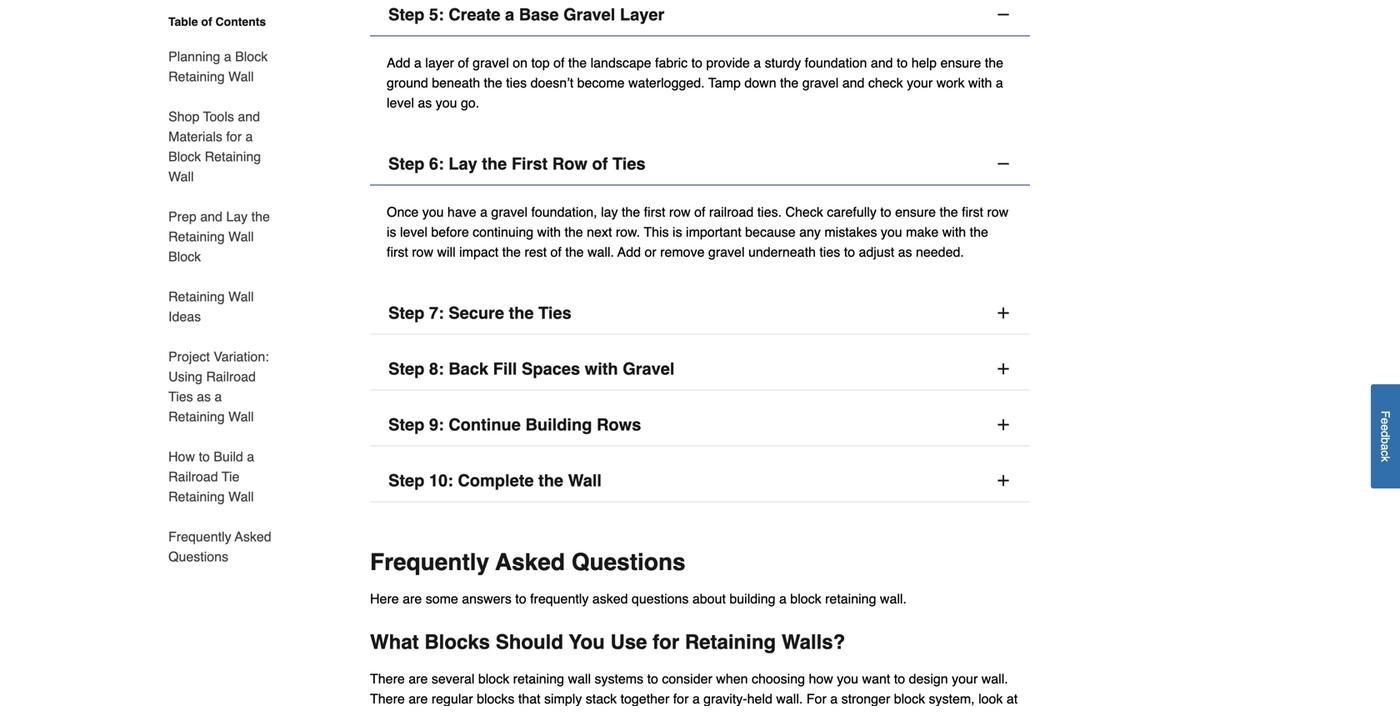Task type: vqa. For each thing, say whether or not it's contained in the screenshot.
leftmost ensure
yes



Task type: describe. For each thing, give the bounding box(es) containing it.
step 9: continue building rows
[[388, 415, 641, 434]]

as inside project variation: using railroad ties as a retaining wall
[[197, 389, 211, 404]]

landscape
[[591, 55, 652, 70]]

should
[[496, 631, 564, 654]]

wall
[[568, 671, 591, 686]]

frequently
[[530, 591, 589, 606]]

retaining inside the retaining wall ideas
[[168, 289, 225, 304]]

shop
[[168, 109, 200, 124]]

for inside the there are several block retaining wall systems to consider when choosing how you want to design your wall. there are regular blocks that simply stack together for a gravity-held wall. for a stronger block system, look a
[[673, 691, 689, 706]]

several
[[432, 671, 475, 686]]

retaining up when
[[685, 631, 776, 654]]

shop tools and materials for a block retaining wall link
[[168, 97, 273, 197]]

to down mistakes
[[844, 244, 855, 260]]

the up needed.
[[940, 204, 958, 220]]

to left help
[[897, 55, 908, 70]]

level inside once you have a gravel foundation, lay the first row of railroad ties. check carefully to ensure the first row is level before continuing with the next row. this is important because any mistakes you make with the first row will impact the rest of the wall. add or remove gravel underneath ties to adjust as needed.
[[400, 224, 428, 240]]

regular
[[432, 691, 473, 706]]

first
[[512, 154, 548, 173]]

a inside project variation: using railroad ties as a retaining wall
[[215, 389, 222, 404]]

use
[[611, 631, 647, 654]]

2 vertical spatial are
[[409, 691, 428, 706]]

2 e from the top
[[1379, 425, 1393, 431]]

asked inside table of contents element
[[235, 529, 271, 544]]

gravel inside button
[[623, 359, 675, 378]]

ensure inside once you have a gravel foundation, lay the first row of railroad ties. check carefully to ensure the first row is level before continuing with the next row. this is important because any mistakes you make with the first row will impact the rest of the wall. add or remove gravel underneath ties to adjust as needed.
[[895, 204, 936, 220]]

with inside add a layer of gravel on top of the landscape fabric to provide a sturdy foundation and to help ensure the ground beneath the ties doesn't become waterlogged. tamp down the gravel and check your work with a level as you go.
[[969, 75, 992, 90]]

step for step 9: continue building rows
[[388, 415, 425, 434]]

wall inside how to build a railroad tie retaining wall
[[228, 489, 254, 504]]

ties inside once you have a gravel foundation, lay the first row of railroad ties. check carefully to ensure the first row is level before continuing with the next row. this is important because any mistakes you make with the first row will impact the rest of the wall. add or remove gravel underneath ties to adjust as needed.
[[820, 244, 841, 260]]

materials
[[168, 129, 223, 144]]

go.
[[461, 95, 480, 110]]

layer
[[620, 5, 665, 24]]

wall inside the retaining wall ideas
[[228, 289, 254, 304]]

to right want
[[894, 671, 905, 686]]

become
[[577, 75, 625, 90]]

held
[[747, 691, 773, 706]]

0 horizontal spatial row
[[412, 244, 434, 260]]

the up become
[[568, 55, 587, 70]]

rows
[[597, 415, 641, 434]]

ties inside add a layer of gravel on top of the landscape fabric to provide a sturdy foundation and to help ensure the ground beneath the ties doesn't become waterlogged. tamp down the gravel and check your work with a level as you go.
[[506, 75, 527, 90]]

mistakes
[[825, 224, 877, 240]]

retaining wall ideas
[[168, 289, 254, 324]]

have
[[448, 204, 477, 220]]

6:
[[429, 154, 444, 173]]

step 10: complete the wall
[[388, 471, 602, 490]]

9:
[[429, 415, 444, 434]]

of right rest
[[551, 244, 562, 260]]

that
[[518, 691, 541, 706]]

add inside add a layer of gravel on top of the landscape fabric to provide a sturdy foundation and to help ensure the ground beneath the ties doesn't become waterlogged. tamp down the gravel and check your work with a level as you go.
[[387, 55, 411, 70]]

how to build a railroad tie retaining wall
[[168, 449, 254, 504]]

ties for step 7: secure the ties
[[539, 303, 572, 323]]

frequently inside frequently asked questions
[[168, 529, 231, 544]]

wall. up look at the bottom right
[[982, 671, 1009, 686]]

a left layer
[[414, 55, 422, 70]]

asked
[[593, 591, 628, 606]]

10:
[[429, 471, 453, 490]]

top
[[531, 55, 550, 70]]

retaining inside the there are several block retaining wall systems to consider when choosing how you want to design your wall. there are regular blocks that simply stack together for a gravity-held wall. for a stronger block system, look a
[[513, 671, 564, 686]]

add inside once you have a gravel foundation, lay the first row of railroad ties. check carefully to ensure the first row is level before continuing with the next row. this is important because any mistakes you make with the first row will impact the rest of the wall. add or remove gravel underneath ties to adjust as needed.
[[618, 244, 641, 260]]

the left first
[[482, 154, 507, 173]]

gravel down foundation on the top right
[[803, 75, 839, 90]]

minus image
[[995, 155, 1012, 172]]

the right beneath on the top left of the page
[[484, 75, 503, 90]]

a right building
[[779, 591, 787, 606]]

or
[[645, 244, 657, 260]]

the right complete
[[539, 471, 564, 490]]

systems
[[595, 671, 644, 686]]

beneath
[[432, 75, 480, 90]]

with up rest
[[537, 224, 561, 240]]

how to build a railroad tie retaining wall link
[[168, 437, 273, 517]]

step for step 6: lay the first row of ties
[[388, 154, 425, 173]]

2 horizontal spatial first
[[962, 204, 984, 220]]

here are some answers to frequently asked questions about building a block retaining wall.
[[370, 591, 907, 606]]

a inside the step 5: create a base gravel layer button
[[505, 5, 515, 24]]

1 horizontal spatial retaining
[[825, 591, 877, 606]]

fill
[[493, 359, 517, 378]]

retaining inside how to build a railroad tie retaining wall
[[168, 489, 225, 504]]

secure
[[449, 303, 504, 323]]

continuing
[[473, 224, 534, 240]]

layer
[[425, 55, 454, 70]]

system,
[[929, 691, 975, 706]]

table
[[168, 15, 198, 28]]

to right "fabric"
[[692, 55, 703, 70]]

step 6: lay the first row of ties button
[[370, 143, 1030, 185]]

ties for project variation: using railroad ties as a retaining wall
[[168, 389, 193, 404]]

a up down
[[754, 55, 761, 70]]

what
[[370, 631, 419, 654]]

of right table
[[201, 15, 212, 28]]

are for what
[[409, 671, 428, 686]]

are for frequently
[[403, 591, 422, 606]]

complete
[[458, 471, 534, 490]]

look
[[979, 691, 1003, 706]]

continue
[[449, 415, 521, 434]]

f
[[1379, 411, 1393, 418]]

a inside planning a block retaining wall
[[224, 49, 231, 64]]

1 horizontal spatial frequently asked questions
[[370, 549, 686, 576]]

simply
[[544, 691, 582, 706]]

2 vertical spatial block
[[894, 691, 925, 706]]

gravel left on
[[473, 55, 509, 70]]

answers
[[462, 591, 512, 606]]

tools
[[203, 109, 234, 124]]

step 8: back fill spaces with gravel
[[388, 359, 675, 378]]

plus image for ties
[[995, 305, 1012, 321]]

8:
[[429, 359, 444, 378]]

and inside prep and lay the retaining wall block
[[200, 209, 223, 224]]

plus image for step 10: complete the wall
[[995, 472, 1012, 489]]

stronger
[[842, 691, 891, 706]]

level inside add a layer of gravel on top of the landscape fabric to provide a sturdy foundation and to help ensure the ground beneath the ties doesn't become waterlogged. tamp down the gravel and check your work with a level as you go.
[[387, 95, 414, 110]]

project variation: using railroad ties as a retaining wall link
[[168, 337, 273, 437]]

the up row.
[[622, 204, 640, 220]]

make
[[906, 224, 939, 240]]

2 there from the top
[[370, 691, 405, 706]]

gravel down important
[[709, 244, 745, 260]]

frequently asked questions inside table of contents element
[[168, 529, 271, 564]]

doesn't
[[531, 75, 574, 90]]

of right top
[[554, 55, 565, 70]]

fabric
[[655, 55, 688, 70]]

wall inside the shop tools and materials for a block retaining wall
[[168, 169, 194, 184]]

blocks
[[425, 631, 490, 654]]

the inside "button"
[[509, 303, 534, 323]]

once
[[387, 204, 419, 220]]

block for shop tools and materials for a block retaining wall
[[168, 149, 201, 164]]

how
[[168, 449, 195, 464]]

block for prep and lay the retaining wall block
[[168, 249, 201, 264]]

ground
[[387, 75, 428, 90]]

ensure inside add a layer of gravel on top of the landscape fabric to provide a sturdy foundation and to help ensure the ground beneath the ties doesn't become waterlogged. tamp down the gravel and check your work with a level as you go.
[[941, 55, 982, 70]]

retaining inside project variation: using railroad ties as a retaining wall
[[168, 409, 225, 424]]

wall. up want
[[880, 591, 907, 606]]

foundation,
[[531, 204, 597, 220]]

when
[[716, 671, 748, 686]]

step 10: complete the wall button
[[370, 460, 1030, 502]]

retaining inside planning a block retaining wall
[[168, 69, 225, 84]]

to right answers
[[515, 591, 527, 606]]

with up needed.
[[943, 224, 966, 240]]

spaces
[[522, 359, 580, 378]]

you inside the there are several block retaining wall systems to consider when choosing how you want to design your wall. there are regular blocks that simply stack together for a gravity-held wall. for a stronger block system, look a
[[837, 671, 859, 686]]

step 9: continue building rows button
[[370, 404, 1030, 446]]

will
[[437, 244, 456, 260]]

a inside once you have a gravel foundation, lay the first row of railroad ties. check carefully to ensure the first row is level before continuing with the next row. this is important because any mistakes you make with the first row will impact the rest of the wall. add or remove gravel underneath ties to adjust as needed.
[[480, 204, 488, 220]]

the inside prep and lay the retaining wall block
[[251, 209, 270, 224]]

gravel inside button
[[564, 5, 616, 24]]

important
[[686, 224, 742, 240]]



Task type: locate. For each thing, give the bounding box(es) containing it.
plus image for step 8: back fill spaces with gravel
[[995, 361, 1012, 377]]

the down the sturdy
[[780, 75, 799, 90]]

1 horizontal spatial ensure
[[941, 55, 982, 70]]

to right carefully
[[881, 204, 892, 220]]

and right "tools"
[[238, 109, 260, 124]]

0 horizontal spatial asked
[[235, 529, 271, 544]]

2 vertical spatial as
[[197, 389, 211, 404]]

as inside once you have a gravel foundation, lay the first row of railroad ties. check carefully to ensure the first row is level before continuing with the next row. this is important because any mistakes you make with the first row will impact the rest of the wall. add or remove gravel underneath ties to adjust as needed.
[[898, 244, 912, 260]]

your
[[907, 75, 933, 90], [952, 671, 978, 686]]

wall. inside once you have a gravel foundation, lay the first row of railroad ties. check carefully to ensure the first row is level before continuing with the next row. this is important because any mistakes you make with the first row will impact the rest of the wall. add or remove gravel underneath ties to adjust as needed.
[[588, 244, 614, 260]]

2 horizontal spatial as
[[898, 244, 912, 260]]

1 vertical spatial add
[[618, 244, 641, 260]]

retaining up that
[[513, 671, 564, 686]]

provide
[[706, 55, 750, 70]]

3 step from the top
[[388, 303, 425, 323]]

ties
[[613, 154, 646, 173], [539, 303, 572, 323], [168, 389, 193, 404]]

1 horizontal spatial block
[[791, 591, 822, 606]]

and down foundation on the top right
[[843, 75, 865, 90]]

6 step from the top
[[388, 471, 425, 490]]

0 vertical spatial plus image
[[995, 305, 1012, 321]]

row.
[[616, 224, 640, 240]]

1 vertical spatial plus image
[[995, 472, 1012, 489]]

you
[[436, 95, 457, 110], [422, 204, 444, 220], [881, 224, 903, 240], [837, 671, 859, 686]]

1 vertical spatial ties
[[820, 244, 841, 260]]

shop tools and materials for a block retaining wall
[[168, 109, 261, 184]]

wall down tie
[[228, 489, 254, 504]]

retaining wall ideas link
[[168, 277, 273, 337]]

help
[[912, 55, 937, 70]]

step inside "button"
[[388, 303, 425, 323]]

2 is from the left
[[673, 224, 682, 240]]

lay inside step 6: lay the first row of ties button
[[449, 154, 477, 173]]

1 vertical spatial lay
[[226, 209, 248, 224]]

of up important
[[695, 204, 706, 220]]

for down "tools"
[[226, 129, 242, 144]]

step 6: lay the first row of ties
[[388, 154, 646, 173]]

as down make
[[898, 244, 912, 260]]

tie
[[222, 469, 240, 484]]

prep and lay the retaining wall block
[[168, 209, 270, 264]]

0 horizontal spatial add
[[387, 55, 411, 70]]

0 vertical spatial railroad
[[206, 369, 256, 384]]

your up system,
[[952, 671, 978, 686]]

e
[[1379, 418, 1393, 425], [1379, 425, 1393, 431]]

what blocks should you use for retaining walls?
[[370, 631, 846, 654]]

railroad down variation:
[[206, 369, 256, 384]]

1 vertical spatial there
[[370, 691, 405, 706]]

1 horizontal spatial ties
[[539, 303, 572, 323]]

about
[[693, 591, 726, 606]]

gravel up rows at left
[[623, 359, 675, 378]]

2 plus image from the top
[[995, 472, 1012, 489]]

table of contents
[[168, 15, 266, 28]]

1 vertical spatial retaining
[[513, 671, 564, 686]]

you inside add a layer of gravel on top of the landscape fabric to provide a sturdy foundation and to help ensure the ground beneath the ties doesn't become waterlogged. tamp down the gravel and check your work with a level as you go.
[[436, 95, 457, 110]]

0 horizontal spatial block
[[478, 671, 510, 686]]

1 horizontal spatial row
[[669, 204, 691, 220]]

block down contents
[[235, 49, 268, 64]]

2 vertical spatial for
[[673, 691, 689, 706]]

1 vertical spatial plus image
[[995, 416, 1012, 433]]

0 vertical spatial lay
[[449, 154, 477, 173]]

2 plus image from the top
[[995, 416, 1012, 433]]

0 horizontal spatial retaining
[[513, 671, 564, 686]]

1 vertical spatial block
[[478, 671, 510, 686]]

block
[[235, 49, 268, 64], [168, 149, 201, 164], [168, 249, 201, 264]]

0 horizontal spatial frequently
[[168, 529, 231, 544]]

2 questions from the left
[[168, 549, 228, 564]]

your inside the there are several block retaining wall systems to consider when choosing how you want to design your wall. there are regular blocks that simply stack together for a gravity-held wall. for a stronger block system, look a
[[952, 671, 978, 686]]

the down foundation,
[[565, 224, 583, 240]]

frequently down how to build a railroad tie retaining wall
[[168, 529, 231, 544]]

before
[[431, 224, 469, 240]]

a down variation:
[[215, 389, 222, 404]]

asked down tie
[[235, 529, 271, 544]]

how
[[809, 671, 834, 686]]

1 vertical spatial gravel
[[623, 359, 675, 378]]

lay for 6:
[[449, 154, 477, 173]]

0 horizontal spatial first
[[387, 244, 408, 260]]

0 horizontal spatial ensure
[[895, 204, 936, 220]]

ties inside project variation: using railroad ties as a retaining wall
[[168, 389, 193, 404]]

0 horizontal spatial ties
[[168, 389, 193, 404]]

a left base
[[505, 5, 515, 24]]

retaining down the prep
[[168, 229, 225, 244]]

2 vertical spatial block
[[168, 249, 201, 264]]

work
[[937, 75, 965, 90]]

walls?
[[782, 631, 846, 654]]

sturdy
[[765, 55, 801, 70]]

0 horizontal spatial is
[[387, 224, 396, 240]]

0 horizontal spatial as
[[197, 389, 211, 404]]

1 horizontal spatial gravel
[[623, 359, 675, 378]]

project
[[168, 349, 210, 364]]

table of contents element
[[148, 13, 273, 567]]

1 horizontal spatial ties
[[820, 244, 841, 260]]

1 horizontal spatial as
[[418, 95, 432, 110]]

2 horizontal spatial ties
[[613, 154, 646, 173]]

4 step from the top
[[388, 359, 425, 378]]

block inside prep and lay the retaining wall block
[[168, 249, 201, 264]]

1 questions from the left
[[572, 549, 686, 576]]

0 vertical spatial plus image
[[995, 361, 1012, 377]]

5 step from the top
[[388, 415, 425, 434]]

1 horizontal spatial your
[[952, 671, 978, 686]]

first
[[644, 204, 666, 220], [962, 204, 984, 220], [387, 244, 408, 260]]

consider
[[662, 671, 713, 686]]

frequently asked questions link
[[168, 517, 273, 567]]

wall up "tools"
[[228, 69, 254, 84]]

questions down how to build a railroad tie retaining wall
[[168, 549, 228, 564]]

here
[[370, 591, 399, 606]]

questions up here are some answers to frequently asked questions about building a block retaining wall. at the bottom of page
[[572, 549, 686, 576]]

wall up the prep
[[168, 169, 194, 184]]

as down using
[[197, 389, 211, 404]]

to inside how to build a railroad tie retaining wall
[[199, 449, 210, 464]]

asked up frequently
[[496, 549, 565, 576]]

plus image for rows
[[995, 416, 1012, 433]]

questions inside frequently asked questions
[[168, 549, 228, 564]]

1 vertical spatial as
[[898, 244, 912, 260]]

to up together
[[647, 671, 659, 686]]

0 vertical spatial ties
[[613, 154, 646, 173]]

0 horizontal spatial questions
[[168, 549, 228, 564]]

0 horizontal spatial frequently asked questions
[[168, 529, 271, 564]]

row
[[669, 204, 691, 220], [987, 204, 1009, 220], [412, 244, 434, 260]]

ties inside "button"
[[539, 303, 572, 323]]

your inside add a layer of gravel on top of the landscape fabric to provide a sturdy foundation and to help ensure the ground beneath the ties doesn't become waterlogged. tamp down the gravel and check your work with a level as you go.
[[907, 75, 933, 90]]

plus image inside the step 7: secure the ties "button"
[[995, 305, 1012, 321]]

0 horizontal spatial lay
[[226, 209, 248, 224]]

your down help
[[907, 75, 933, 90]]

you up before
[[422, 204, 444, 220]]

ties inside button
[[613, 154, 646, 173]]

railroad inside project variation: using railroad ties as a retaining wall
[[206, 369, 256, 384]]

plus image inside "step 8: back fill spaces with gravel" button
[[995, 361, 1012, 377]]

choosing
[[752, 671, 805, 686]]

e up b
[[1379, 425, 1393, 431]]

first down once
[[387, 244, 408, 260]]

is up remove
[[673, 224, 682, 240]]

next
[[587, 224, 612, 240]]

needed.
[[916, 244, 964, 260]]

retaining
[[825, 591, 877, 606], [513, 671, 564, 686]]

step 5: create a base gravel layer button
[[370, 0, 1030, 36]]

1 horizontal spatial asked
[[496, 549, 565, 576]]

step left 6:
[[388, 154, 425, 173]]

planning a block retaining wall link
[[168, 37, 273, 97]]

first up this
[[644, 204, 666, 220]]

1 vertical spatial railroad
[[168, 469, 218, 484]]

railroad down how
[[168, 469, 218, 484]]

step left the 10:
[[388, 471, 425, 490]]

block inside planning a block retaining wall
[[235, 49, 268, 64]]

check
[[869, 75, 903, 90]]

0 vertical spatial there
[[370, 671, 405, 686]]

wall inside project variation: using railroad ties as a retaining wall
[[228, 409, 254, 424]]

of up beneath on the top left of the page
[[458, 55, 469, 70]]

are left regular
[[409, 691, 428, 706]]

plus image
[[995, 305, 1012, 321], [995, 416, 1012, 433]]

a
[[505, 5, 515, 24], [224, 49, 231, 64], [414, 55, 422, 70], [754, 55, 761, 70], [996, 75, 1004, 90], [245, 129, 253, 144], [480, 204, 488, 220], [215, 389, 222, 404], [1379, 444, 1393, 451], [247, 449, 254, 464], [779, 591, 787, 606], [693, 691, 700, 706], [831, 691, 838, 706]]

0 vertical spatial for
[[226, 129, 242, 144]]

f e e d b a c k button
[[1371, 384, 1401, 489]]

for down consider
[[673, 691, 689, 706]]

c
[[1379, 451, 1393, 456]]

for
[[226, 129, 242, 144], [653, 631, 680, 654], [673, 691, 689, 706]]

0 vertical spatial are
[[403, 591, 422, 606]]

block down the prep
[[168, 249, 201, 264]]

lay
[[601, 204, 618, 220]]

1 horizontal spatial is
[[673, 224, 682, 240]]

wall.
[[588, 244, 614, 260], [880, 591, 907, 606], [982, 671, 1009, 686], [776, 691, 803, 706]]

1 vertical spatial your
[[952, 671, 978, 686]]

back
[[449, 359, 489, 378]]

retaining inside the shop tools and materials for a block retaining wall
[[205, 149, 261, 164]]

a inside how to build a railroad tie retaining wall
[[247, 449, 254, 464]]

retaining
[[168, 69, 225, 84], [205, 149, 261, 164], [168, 229, 225, 244], [168, 289, 225, 304], [168, 409, 225, 424], [168, 489, 225, 504], [685, 631, 776, 654]]

1 horizontal spatial frequently
[[370, 549, 489, 576]]

plus image inside step 9: continue building rows button
[[995, 416, 1012, 433]]

as
[[418, 95, 432, 110], [898, 244, 912, 260], [197, 389, 211, 404]]

1 horizontal spatial lay
[[449, 154, 477, 173]]

plus image
[[995, 361, 1012, 377], [995, 472, 1012, 489]]

0 vertical spatial add
[[387, 55, 411, 70]]

build
[[214, 449, 243, 464]]

add up ground
[[387, 55, 411, 70]]

gravel up 'continuing'
[[491, 204, 528, 220]]

0 vertical spatial as
[[418, 95, 432, 110]]

1 there from the top
[[370, 671, 405, 686]]

0 vertical spatial ties
[[506, 75, 527, 90]]

building
[[730, 591, 776, 606]]

0 vertical spatial retaining
[[825, 591, 877, 606]]

level down ground
[[387, 95, 414, 110]]

the right the prep
[[251, 209, 270, 224]]

step for step 8: back fill spaces with gravel
[[388, 359, 425, 378]]

wall inside button
[[568, 471, 602, 490]]

stack
[[586, 691, 617, 706]]

impact
[[459, 244, 499, 260]]

the right make
[[970, 224, 989, 240]]

wall inside prep and lay the retaining wall block
[[228, 229, 254, 244]]

0 vertical spatial block
[[235, 49, 268, 64]]

0 vertical spatial level
[[387, 95, 414, 110]]

0 horizontal spatial ties
[[506, 75, 527, 90]]

the down minus icon
[[985, 55, 1004, 70]]

gravity-
[[704, 691, 747, 706]]

row up important
[[669, 204, 691, 220]]

1 plus image from the top
[[995, 305, 1012, 321]]

carefully
[[827, 204, 877, 220]]

lay right the prep
[[226, 209, 248, 224]]

plus image inside the step 10: complete the wall button
[[995, 472, 1012, 489]]

step inside button
[[388, 359, 425, 378]]

gravel
[[564, 5, 616, 24], [623, 359, 675, 378]]

2 horizontal spatial block
[[894, 691, 925, 706]]

underneath
[[749, 244, 816, 260]]

using
[[168, 369, 203, 384]]

step for step 10: complete the wall
[[388, 471, 425, 490]]

tamp
[[709, 75, 741, 90]]

step left 5:
[[388, 5, 425, 24]]

is
[[387, 224, 396, 240], [673, 224, 682, 240]]

of right the row at the top left of the page
[[592, 154, 608, 173]]

0 vertical spatial block
[[791, 591, 822, 606]]

retaining up ideas
[[168, 289, 225, 304]]

0 vertical spatial frequently
[[168, 529, 231, 544]]

1 is from the left
[[387, 224, 396, 240]]

wall. down the 'next'
[[588, 244, 614, 260]]

a right planning in the top left of the page
[[224, 49, 231, 64]]

0 vertical spatial gravel
[[564, 5, 616, 24]]

level
[[387, 95, 414, 110], [400, 224, 428, 240]]

with inside button
[[585, 359, 618, 378]]

0 horizontal spatial your
[[907, 75, 933, 90]]

minus image
[[995, 6, 1012, 23]]

of inside button
[[592, 154, 608, 173]]

the right rest
[[565, 244, 584, 260]]

0 vertical spatial ensure
[[941, 55, 982, 70]]

frequently asked questions up frequently
[[370, 549, 686, 576]]

1 vertical spatial asked
[[496, 549, 565, 576]]

wall down building
[[568, 471, 602, 490]]

a right have
[[480, 204, 488, 220]]

retaining down using
[[168, 409, 225, 424]]

2 vertical spatial ties
[[168, 389, 193, 404]]

0 vertical spatial asked
[[235, 529, 271, 544]]

the
[[568, 55, 587, 70], [985, 55, 1004, 70], [484, 75, 503, 90], [780, 75, 799, 90], [482, 154, 507, 173], [622, 204, 640, 220], [940, 204, 958, 220], [251, 209, 270, 224], [565, 224, 583, 240], [970, 224, 989, 240], [502, 244, 521, 260], [565, 244, 584, 260], [509, 303, 534, 323], [539, 471, 564, 490]]

add down row.
[[618, 244, 641, 260]]

is down once
[[387, 224, 396, 240]]

step 8: back fill spaces with gravel button
[[370, 348, 1030, 391]]

for inside the shop tools and materials for a block retaining wall
[[226, 129, 242, 144]]

a right for
[[831, 691, 838, 706]]

rest
[[525, 244, 547, 260]]

1 step from the top
[[388, 5, 425, 24]]

1 vertical spatial ensure
[[895, 204, 936, 220]]

a down consider
[[693, 691, 700, 706]]

ties down using
[[168, 389, 193, 404]]

first up needed.
[[962, 204, 984, 220]]

wall. down "choosing"
[[776, 691, 803, 706]]

are left 'several'
[[409, 671, 428, 686]]

block down materials
[[168, 149, 201, 164]]

adjust
[[859, 244, 895, 260]]

and up "check"
[[871, 55, 893, 70]]

for
[[807, 691, 827, 706]]

retaining down planning in the top left of the page
[[168, 69, 225, 84]]

lay for and
[[226, 209, 248, 224]]

wall inside planning a block retaining wall
[[228, 69, 254, 84]]

a inside 'f e e d b a c k' button
[[1379, 444, 1393, 451]]

a right build on the left bottom of page
[[247, 449, 254, 464]]

f e e d b a c k
[[1379, 411, 1393, 462]]

7:
[[429, 303, 444, 323]]

step
[[388, 5, 425, 24], [388, 154, 425, 173], [388, 303, 425, 323], [388, 359, 425, 378], [388, 415, 425, 434], [388, 471, 425, 490]]

a right materials
[[245, 129, 253, 144]]

you up adjust
[[881, 224, 903, 240]]

e up d
[[1379, 418, 1393, 425]]

a inside the shop tools and materials for a block retaining wall
[[245, 129, 253, 144]]

add a layer of gravel on top of the landscape fabric to provide a sturdy foundation and to help ensure the ground beneath the ties doesn't become waterlogged. tamp down the gravel and check your work with a level as you go.
[[387, 55, 1004, 110]]

block inside the shop tools and materials for a block retaining wall
[[168, 149, 201, 164]]

2 horizontal spatial row
[[987, 204, 1009, 220]]

1 vertical spatial level
[[400, 224, 428, 240]]

step for step 7: secure the ties
[[388, 303, 425, 323]]

lay inside prep and lay the retaining wall block
[[226, 209, 248, 224]]

1 e from the top
[[1379, 418, 1393, 425]]

1 vertical spatial block
[[168, 149, 201, 164]]

0 horizontal spatial gravel
[[564, 5, 616, 24]]

1 horizontal spatial add
[[618, 244, 641, 260]]

1 horizontal spatial questions
[[572, 549, 686, 576]]

of
[[201, 15, 212, 28], [458, 55, 469, 70], [554, 55, 565, 70], [592, 154, 608, 173], [695, 204, 706, 220], [551, 244, 562, 260]]

1 horizontal spatial first
[[644, 204, 666, 220]]

a right work
[[996, 75, 1004, 90]]

ideas
[[168, 309, 201, 324]]

and
[[871, 55, 893, 70], [843, 75, 865, 90], [238, 109, 260, 124], [200, 209, 223, 224]]

retaining down tie
[[168, 489, 225, 504]]

to right how
[[199, 449, 210, 464]]

row down minus image
[[987, 204, 1009, 220]]

retaining down materials
[[205, 149, 261, 164]]

step 5: create a base gravel layer
[[388, 5, 665, 24]]

waterlogged.
[[629, 75, 705, 90]]

step for step 5: create a base gravel layer
[[388, 5, 425, 24]]

railroad inside how to build a railroad tie retaining wall
[[168, 469, 218, 484]]

project variation: using railroad ties as a retaining wall
[[168, 349, 269, 424]]

0 vertical spatial your
[[907, 75, 933, 90]]

railroad
[[709, 204, 754, 220]]

questions
[[632, 591, 689, 606]]

step left 8:
[[388, 359, 425, 378]]

blocks
[[477, 691, 515, 706]]

with right work
[[969, 75, 992, 90]]

together
[[621, 691, 670, 706]]

row left will
[[412, 244, 434, 260]]

the down 'continuing'
[[502, 244, 521, 260]]

1 vertical spatial frequently
[[370, 549, 489, 576]]

contents
[[216, 15, 266, 28]]

design
[[909, 671, 948, 686]]

the right secure
[[509, 303, 534, 323]]

2 step from the top
[[388, 154, 425, 173]]

ties up lay
[[613, 154, 646, 173]]

1 vertical spatial ties
[[539, 303, 572, 323]]

retaining up walls?
[[825, 591, 877, 606]]

block down design
[[894, 691, 925, 706]]

as inside add a layer of gravel on top of the landscape fabric to provide a sturdy foundation and to help ensure the ground beneath the ties doesn't become waterlogged. tamp down the gravel and check your work with a level as you go.
[[418, 95, 432, 110]]

and inside the shop tools and materials for a block retaining wall
[[238, 109, 260, 124]]

1 vertical spatial for
[[653, 631, 680, 654]]

1 plus image from the top
[[995, 361, 1012, 377]]

questions
[[572, 549, 686, 576], [168, 549, 228, 564]]

wall up build on the left bottom of page
[[228, 409, 254, 424]]

retaining inside prep and lay the retaining wall block
[[168, 229, 225, 244]]

step 7: secure the ties
[[388, 303, 572, 323]]

foundation
[[805, 55, 867, 70]]

and right the prep
[[200, 209, 223, 224]]

1 vertical spatial are
[[409, 671, 428, 686]]



